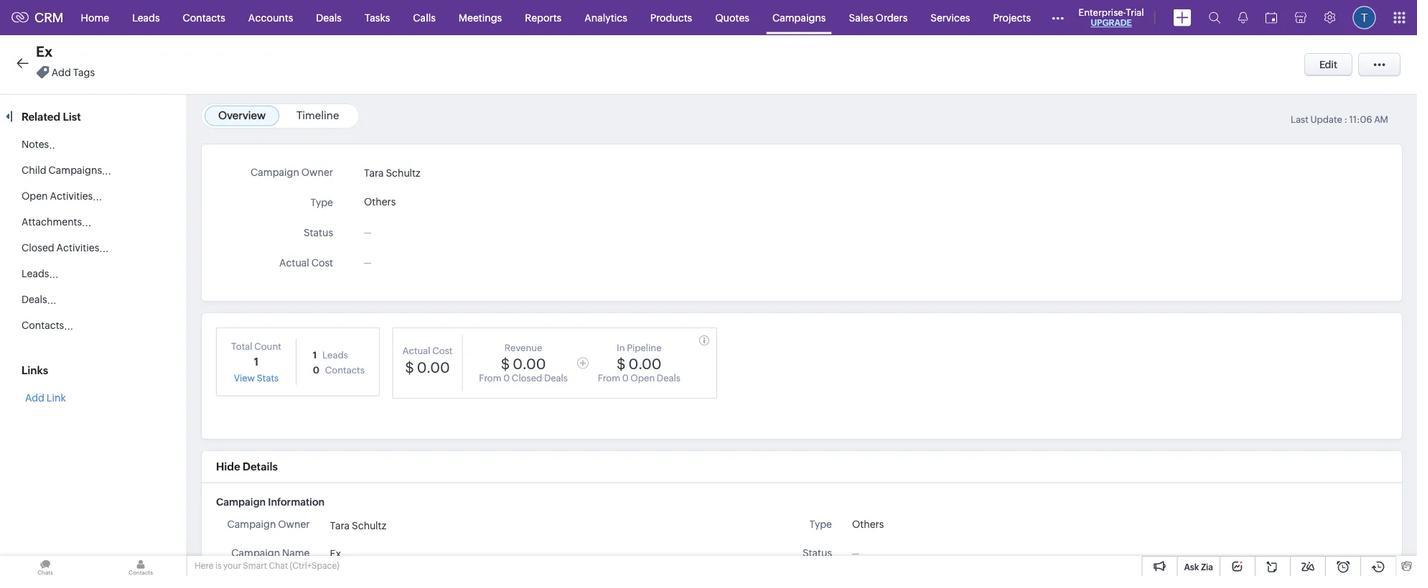 Task type: describe. For each thing, give the bounding box(es) containing it.
ask zia
[[1185, 562, 1214, 572]]

chat
[[269, 561, 288, 571]]

campaign information
[[216, 496, 325, 508]]

contacts image
[[96, 556, 186, 576]]

schultz for ex
[[352, 520, 387, 531]]

child
[[22, 164, 46, 176]]

1 horizontal spatial ex
[[330, 548, 341, 559]]

owner for campaign name
[[278, 518, 310, 530]]

create menu element
[[1166, 0, 1201, 35]]

sales
[[849, 12, 874, 23]]

accounts link
[[237, 0, 305, 35]]

1 vertical spatial contacts link
[[22, 320, 64, 331]]

in pipeline $ 0.00 from 0 open deals
[[598, 343, 681, 384]]

link
[[47, 392, 66, 404]]

am
[[1375, 114, 1389, 125]]

notes ..
[[22, 139, 55, 151]]

attachments
[[22, 216, 82, 228]]

calls link
[[402, 0, 447, 35]]

in
[[617, 343, 625, 353]]

leads for leads
[[132, 12, 160, 23]]

open activities ...
[[22, 190, 102, 202]]

tara schultz for others
[[364, 167, 421, 178]]

information
[[268, 496, 325, 508]]

0 vertical spatial contacts link
[[171, 0, 237, 35]]

quotes
[[716, 12, 750, 23]]

$ for in pipeline $ 0.00 from 0 open deals
[[617, 356, 626, 372]]

closed activities link
[[22, 242, 99, 254]]

open inside in pipeline $ 0.00 from 0 open deals
[[631, 373, 655, 384]]

home link
[[69, 0, 121, 35]]

chats image
[[0, 556, 91, 576]]

notes link
[[22, 139, 49, 150]]

crm link
[[11, 10, 64, 25]]

overview link
[[218, 109, 266, 122]]

0.00 for in pipeline $ 0.00 from 0 open deals
[[629, 356, 662, 372]]

... inside attachments ...
[[82, 218, 91, 228]]

enterprise-
[[1079, 7, 1126, 18]]

actual for actual cost $ 0.00
[[403, 345, 431, 356]]

from inside in pipeline $ 0.00 from 0 open deals
[[598, 373, 621, 384]]

child campaigns link
[[22, 164, 102, 176]]

services link
[[920, 0, 982, 35]]

owner for type
[[302, 166, 333, 178]]

accounts
[[248, 12, 293, 23]]

hide details link
[[216, 460, 278, 473]]

schultz for others
[[386, 167, 421, 178]]

search element
[[1201, 0, 1230, 35]]

calls
[[413, 12, 436, 23]]

add for add link
[[25, 392, 45, 404]]

cost for actual cost
[[312, 257, 333, 268]]

services
[[931, 12, 971, 23]]

(ctrl+space)
[[290, 561, 340, 571]]

sales orders
[[849, 12, 908, 23]]

analytics
[[585, 12, 628, 23]]

products
[[651, 12, 693, 23]]

activities for closed activities
[[56, 242, 99, 254]]

Other Modules field
[[1043, 6, 1074, 29]]

leads inside 1 leads 0 contacts
[[323, 349, 348, 360]]

hide details
[[216, 460, 278, 473]]

leads ...
[[22, 268, 58, 280]]

signals element
[[1230, 0, 1258, 35]]

related
[[22, 110, 60, 123]]

attachments link
[[22, 216, 82, 228]]

1 vertical spatial leads link
[[22, 268, 49, 279]]

zia
[[1202, 562, 1214, 572]]

ask
[[1185, 562, 1200, 572]]

meetings
[[459, 12, 502, 23]]

profile element
[[1345, 0, 1385, 35]]

campaigns link
[[761, 0, 838, 35]]

timeline
[[297, 109, 339, 122]]

notes
[[22, 139, 49, 150]]

1 vertical spatial type
[[810, 518, 833, 530]]

tara schultz for ex
[[330, 520, 387, 531]]

crm
[[34, 10, 64, 25]]

0 horizontal spatial deals link
[[22, 294, 47, 305]]

1 leads 0 contacts
[[313, 349, 365, 375]]

calendar image
[[1266, 12, 1278, 23]]

contacts ...
[[22, 320, 73, 332]]

actual for actual cost
[[279, 257, 310, 268]]

campaign owner for type
[[251, 166, 333, 178]]

activities for open activities
[[50, 190, 93, 202]]

reports link
[[514, 0, 573, 35]]

... inside leads ...
[[49, 269, 58, 280]]

attachments ...
[[22, 216, 91, 228]]

tags
[[73, 66, 95, 78]]

overview
[[218, 109, 266, 122]]

tasks
[[365, 12, 390, 23]]

0 vertical spatial type
[[311, 196, 333, 208]]

1 horizontal spatial others
[[853, 519, 885, 530]]

$ for actual cost $ 0.00
[[405, 360, 414, 376]]

trial
[[1126, 7, 1145, 18]]

:
[[1345, 114, 1348, 125]]

total count 1 view stats
[[231, 341, 281, 383]]

1 horizontal spatial status
[[803, 547, 833, 559]]

search image
[[1209, 11, 1222, 24]]

deals ...
[[22, 294, 56, 306]]

actual cost
[[279, 257, 333, 268]]

orders
[[876, 12, 908, 23]]

name
[[282, 547, 310, 559]]

campaign up smart on the left bottom of page
[[231, 547, 280, 559]]

actual cost $ 0.00
[[403, 345, 453, 376]]

edit
[[1320, 59, 1338, 70]]

smart
[[243, 561, 267, 571]]

1 inside 1 leads 0 contacts
[[313, 349, 317, 360]]

deals inside deals ...
[[22, 294, 47, 305]]

campaign down the overview
[[251, 166, 299, 178]]

0 vertical spatial ex
[[36, 43, 53, 60]]

analytics link
[[573, 0, 639, 35]]

last
[[1292, 114, 1309, 125]]

... inside deals ...
[[47, 295, 56, 306]]

hide
[[216, 460, 240, 473]]

update
[[1311, 114, 1343, 125]]

add link
[[25, 392, 66, 404]]

sales orders link
[[838, 0, 920, 35]]

tara for others
[[364, 167, 384, 178]]

0 vertical spatial status
[[304, 227, 333, 238]]

tasks link
[[353, 0, 402, 35]]

your
[[223, 561, 241, 571]]

add tags
[[52, 66, 95, 78]]

projects link
[[982, 0, 1043, 35]]

closed activities ...
[[22, 242, 109, 254]]



Task type: locate. For each thing, give the bounding box(es) containing it.
related list
[[22, 110, 83, 123]]

tara schultz
[[364, 167, 421, 178], [330, 520, 387, 531]]

0 vertical spatial campaigns
[[773, 12, 826, 23]]

0 right the stats
[[313, 364, 320, 375]]

..
[[49, 140, 55, 151]]

1 vertical spatial others
[[853, 519, 885, 530]]

$ down revenue
[[501, 356, 510, 372]]

total
[[231, 341, 253, 352]]

from down in
[[598, 373, 621, 384]]

here
[[195, 561, 214, 571]]

type
[[311, 196, 333, 208], [810, 518, 833, 530]]

campaign name
[[231, 547, 310, 559]]

... inside open activities ...
[[93, 192, 102, 202]]

from
[[479, 373, 502, 384], [598, 373, 621, 384]]

meetings link
[[447, 0, 514, 35]]

0 horizontal spatial ex
[[36, 43, 53, 60]]

ex down crm
[[36, 43, 53, 60]]

owner down information
[[278, 518, 310, 530]]

$
[[501, 356, 510, 372], [617, 356, 626, 372], [405, 360, 414, 376]]

0 vertical spatial leads
[[132, 12, 160, 23]]

0 vertical spatial deals link
[[305, 0, 353, 35]]

1 horizontal spatial deals link
[[305, 0, 353, 35]]

ex up "(ctrl+space)"
[[330, 548, 341, 559]]

0 horizontal spatial 1
[[254, 356, 259, 368]]

0 horizontal spatial type
[[311, 196, 333, 208]]

0 vertical spatial add
[[52, 66, 71, 78]]

1 horizontal spatial open
[[631, 373, 655, 384]]

1 horizontal spatial cost
[[433, 345, 453, 356]]

is
[[215, 561, 222, 571]]

revenue
[[505, 343, 543, 353]]

closed
[[22, 242, 54, 254], [512, 373, 543, 384]]

from right actual cost $ 0.00
[[479, 373, 502, 384]]

1 inside total count 1 view stats
[[254, 356, 259, 368]]

0 horizontal spatial leads link
[[22, 268, 49, 279]]

add left link
[[25, 392, 45, 404]]

cost for actual cost $ 0.00
[[433, 345, 453, 356]]

0 vertical spatial activities
[[50, 190, 93, 202]]

0.00 inside actual cost $ 0.00
[[417, 360, 450, 376]]

0 vertical spatial closed
[[22, 242, 54, 254]]

leads for leads ...
[[22, 268, 49, 279]]

campaign owner for campaign name
[[227, 518, 310, 530]]

leads up deals ...
[[22, 268, 49, 279]]

contacts
[[183, 12, 225, 23], [22, 320, 64, 331], [325, 364, 365, 375]]

1 vertical spatial activities
[[56, 242, 99, 254]]

contacts link
[[171, 0, 237, 35], [22, 320, 64, 331]]

contacts link left accounts
[[171, 0, 237, 35]]

1 horizontal spatial add
[[52, 66, 71, 78]]

1 horizontal spatial leads
[[132, 12, 160, 23]]

1 from from the left
[[479, 373, 502, 384]]

0.00 for actual cost $ 0.00
[[417, 360, 450, 376]]

0 vertical spatial tara schultz
[[364, 167, 421, 178]]

count
[[254, 341, 281, 352]]

2 horizontal spatial contacts
[[325, 364, 365, 375]]

1 vertical spatial tara schultz
[[330, 520, 387, 531]]

1 horizontal spatial campaigns
[[773, 12, 826, 23]]

1
[[313, 349, 317, 360], [254, 356, 259, 368]]

open
[[22, 190, 48, 202], [631, 373, 655, 384]]

$ down in
[[617, 356, 626, 372]]

$ inside revenue $ 0.00 from 0 closed deals
[[501, 356, 510, 372]]

deals
[[316, 12, 342, 23], [22, 294, 47, 305], [544, 373, 568, 384], [657, 373, 681, 384]]

closed up leads ...
[[22, 242, 54, 254]]

ex
[[36, 43, 53, 60], [330, 548, 341, 559]]

0 vertical spatial contacts
[[183, 12, 225, 23]]

leads link up deals ...
[[22, 268, 49, 279]]

1 vertical spatial tara
[[330, 520, 350, 531]]

0 horizontal spatial status
[[304, 227, 333, 238]]

2 horizontal spatial $
[[617, 356, 626, 372]]

contacts for contacts ...
[[22, 320, 64, 331]]

0
[[313, 364, 320, 375], [504, 373, 510, 384], [623, 373, 629, 384]]

tara for ex
[[330, 520, 350, 531]]

1 horizontal spatial contacts
[[183, 12, 225, 23]]

cost inside actual cost $ 0.00
[[433, 345, 453, 356]]

1 vertical spatial add
[[25, 392, 45, 404]]

0 horizontal spatial cost
[[312, 257, 333, 268]]

profile image
[[1354, 6, 1377, 29]]

0 horizontal spatial 0.00
[[417, 360, 450, 376]]

0 inside 1 leads 0 contacts
[[313, 364, 320, 375]]

2 horizontal spatial 0
[[623, 373, 629, 384]]

... inside contacts ...
[[64, 321, 73, 332]]

deals inside revenue $ 0.00 from 0 closed deals
[[544, 373, 568, 384]]

owner down timeline
[[302, 166, 333, 178]]

signals image
[[1239, 11, 1249, 24]]

last update : 11:06 am
[[1292, 114, 1389, 125]]

activities inside open activities ...
[[50, 190, 93, 202]]

open activities link
[[22, 190, 93, 202]]

1 horizontal spatial 1
[[313, 349, 317, 360]]

0 vertical spatial schultz
[[386, 167, 421, 178]]

11:06
[[1350, 114, 1373, 125]]

campaigns left sales
[[773, 12, 826, 23]]

add for add tags
[[52, 66, 71, 78]]

deals link left tasks
[[305, 0, 353, 35]]

open down pipeline
[[631, 373, 655, 384]]

pipeline
[[627, 343, 662, 353]]

2 vertical spatial contacts
[[325, 364, 365, 375]]

actual
[[279, 257, 310, 268], [403, 345, 431, 356]]

tara
[[364, 167, 384, 178], [330, 520, 350, 531]]

$ inside actual cost $ 0.00
[[405, 360, 414, 376]]

1 vertical spatial open
[[631, 373, 655, 384]]

schultz
[[386, 167, 421, 178], [352, 520, 387, 531]]

1 horizontal spatial 0
[[504, 373, 510, 384]]

0 horizontal spatial 0
[[313, 364, 320, 375]]

1 vertical spatial deals link
[[22, 294, 47, 305]]

1 horizontal spatial 0.00
[[513, 356, 546, 372]]

revenue $ 0.00 from 0 closed deals
[[479, 343, 568, 384]]

actual inside actual cost $ 0.00
[[403, 345, 431, 356]]

campaign
[[251, 166, 299, 178], [216, 496, 266, 508], [227, 518, 276, 530], [231, 547, 280, 559]]

0 vertical spatial campaign owner
[[251, 166, 333, 178]]

0 horizontal spatial actual
[[279, 257, 310, 268]]

0 horizontal spatial campaigns
[[48, 164, 102, 176]]

create menu image
[[1174, 9, 1192, 26]]

leads
[[132, 12, 160, 23], [22, 268, 49, 279], [323, 349, 348, 360]]

1 horizontal spatial type
[[810, 518, 833, 530]]

deals inside in pipeline $ 0.00 from 0 open deals
[[657, 373, 681, 384]]

1 vertical spatial status
[[803, 547, 833, 559]]

0 horizontal spatial add
[[25, 392, 45, 404]]

child campaigns ...
[[22, 164, 111, 177]]

1 horizontal spatial $
[[501, 356, 510, 372]]

1 vertical spatial contacts
[[22, 320, 64, 331]]

details
[[243, 460, 278, 473]]

0 down revenue
[[504, 373, 510, 384]]

0.00 inside revenue $ 0.00 from 0 closed deals
[[513, 356, 546, 372]]

open down child
[[22, 190, 48, 202]]

activities down attachments ...
[[56, 242, 99, 254]]

campaign down "campaign information"
[[227, 518, 276, 530]]

1 horizontal spatial contacts link
[[171, 0, 237, 35]]

1 vertical spatial ex
[[330, 548, 341, 559]]

0 inside in pipeline $ 0.00 from 0 open deals
[[623, 373, 629, 384]]

home
[[81, 12, 109, 23]]

1 vertical spatial owner
[[278, 518, 310, 530]]

closed inside closed activities ...
[[22, 242, 54, 254]]

0 vertical spatial owner
[[302, 166, 333, 178]]

0 horizontal spatial others
[[364, 196, 396, 208]]

1 vertical spatial cost
[[433, 345, 453, 356]]

1 horizontal spatial from
[[598, 373, 621, 384]]

deals link
[[305, 0, 353, 35], [22, 294, 47, 305]]

quotes link
[[704, 0, 761, 35]]

2 horizontal spatial leads
[[323, 349, 348, 360]]

2 horizontal spatial 0.00
[[629, 356, 662, 372]]

1 down count
[[254, 356, 259, 368]]

campaign down hide details link
[[216, 496, 266, 508]]

from inside revenue $ 0.00 from 0 closed deals
[[479, 373, 502, 384]]

leads right the home link
[[132, 12, 160, 23]]

owner
[[302, 166, 333, 178], [278, 518, 310, 530]]

contacts inside 1 leads 0 contacts
[[325, 364, 365, 375]]

products link
[[639, 0, 704, 35]]

0 inside revenue $ 0.00 from 0 closed deals
[[504, 373, 510, 384]]

1 right count
[[313, 349, 317, 360]]

closed down revenue
[[512, 373, 543, 384]]

0 horizontal spatial contacts
[[22, 320, 64, 331]]

here is your smart chat (ctrl+space)
[[195, 561, 340, 571]]

$ right 1 leads 0 contacts
[[405, 360, 414, 376]]

1 vertical spatial leads
[[22, 268, 49, 279]]

view
[[234, 372, 255, 383]]

contacts for contacts
[[183, 12, 225, 23]]

0 horizontal spatial contacts link
[[22, 320, 64, 331]]

1 horizontal spatial tara
[[364, 167, 384, 178]]

upgrade
[[1092, 18, 1133, 28]]

closed inside revenue $ 0.00 from 0 closed deals
[[512, 373, 543, 384]]

... inside closed activities ...
[[99, 243, 109, 254]]

deals link down leads ...
[[22, 294, 47, 305]]

contacts inside contacts ...
[[22, 320, 64, 331]]

leads inside leads ...
[[22, 268, 49, 279]]

0 vertical spatial leads link
[[121, 0, 171, 35]]

cost
[[312, 257, 333, 268], [433, 345, 453, 356]]

campaigns
[[773, 12, 826, 23], [48, 164, 102, 176]]

0 vertical spatial tara
[[364, 167, 384, 178]]

reports
[[525, 12, 562, 23]]

1 horizontal spatial closed
[[512, 373, 543, 384]]

$ inside in pipeline $ 0.00 from 0 open deals
[[617, 356, 626, 372]]

2 vertical spatial leads
[[323, 349, 348, 360]]

enterprise-trial upgrade
[[1079, 7, 1145, 28]]

edit button
[[1305, 53, 1353, 76]]

0.00
[[513, 356, 546, 372], [629, 356, 662, 372], [417, 360, 450, 376]]

0 horizontal spatial open
[[22, 190, 48, 202]]

list
[[63, 110, 81, 123]]

0 vertical spatial open
[[22, 190, 48, 202]]

0 vertical spatial cost
[[312, 257, 333, 268]]

0.00 inside in pipeline $ 0.00 from 0 open deals
[[629, 356, 662, 372]]

stats
[[257, 372, 279, 383]]

campaign owner down "campaign information"
[[227, 518, 310, 530]]

0 horizontal spatial leads
[[22, 268, 49, 279]]

1 vertical spatial closed
[[512, 373, 543, 384]]

activities down child campaigns ...
[[50, 190, 93, 202]]

1 horizontal spatial actual
[[403, 345, 431, 356]]

0 vertical spatial actual
[[279, 257, 310, 268]]

campaign owner down timeline
[[251, 166, 333, 178]]

1 vertical spatial actual
[[403, 345, 431, 356]]

others
[[364, 196, 396, 208], [853, 519, 885, 530]]

projects
[[994, 12, 1032, 23]]

0 vertical spatial others
[[364, 196, 396, 208]]

1 vertical spatial campaigns
[[48, 164, 102, 176]]

1 vertical spatial campaign owner
[[227, 518, 310, 530]]

activities inside closed activities ...
[[56, 242, 99, 254]]

campaigns inside child campaigns ...
[[48, 164, 102, 176]]

links
[[22, 364, 48, 377]]

leads link right home
[[121, 0, 171, 35]]

... inside child campaigns ...
[[102, 166, 111, 177]]

leads link
[[121, 0, 171, 35], [22, 268, 49, 279]]

2 from from the left
[[598, 373, 621, 384]]

1 horizontal spatial leads link
[[121, 0, 171, 35]]

status
[[304, 227, 333, 238], [803, 547, 833, 559]]

0 down in
[[623, 373, 629, 384]]

activities
[[50, 190, 93, 202], [56, 242, 99, 254]]

contacts link down deals ...
[[22, 320, 64, 331]]

open inside open activities ...
[[22, 190, 48, 202]]

1 vertical spatial schultz
[[352, 520, 387, 531]]

0 horizontal spatial from
[[479, 373, 502, 384]]

0 horizontal spatial tara
[[330, 520, 350, 531]]

leads right count
[[323, 349, 348, 360]]

timeline link
[[297, 109, 339, 122]]

0 horizontal spatial closed
[[22, 242, 54, 254]]

0 horizontal spatial $
[[405, 360, 414, 376]]

add left "tags" in the left of the page
[[52, 66, 71, 78]]

campaigns up open activities ...
[[48, 164, 102, 176]]



Task type: vqa. For each thing, say whether or not it's contained in the screenshot.
"Cost" inside ACTUAL COST $ 0.00
yes



